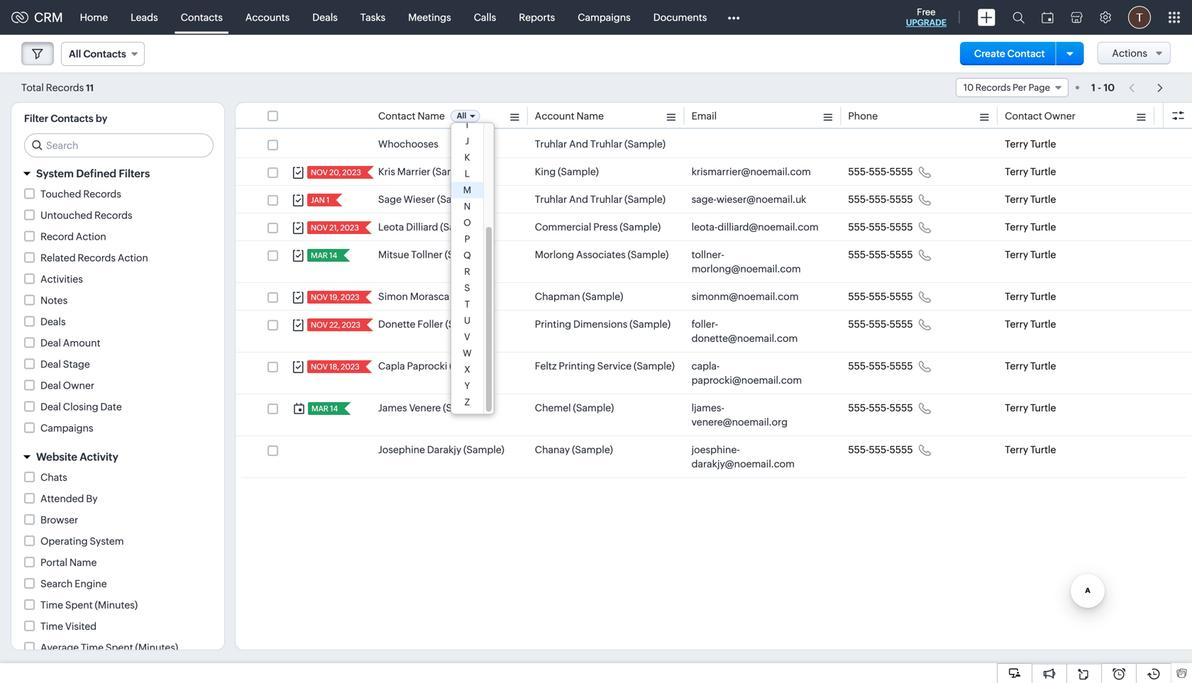 Task type: describe. For each thing, give the bounding box(es) containing it.
create
[[974, 48, 1006, 59]]

555-555-5555 for ljames- venere@noemail.org
[[848, 402, 913, 414]]

documents
[[653, 12, 707, 23]]

browser
[[40, 515, 78, 526]]

activity
[[80, 451, 118, 463]]

deals inside deals link
[[312, 12, 338, 23]]

home
[[80, 12, 108, 23]]

kris marrier (sample) link
[[378, 165, 473, 179]]

marrier
[[397, 166, 431, 177]]

terry for paprocki@noemail.com
[[1005, 361, 1028, 372]]

i
[[466, 120, 469, 130]]

truhlar and truhlar (sample) link for sage wieser (sample)
[[535, 192, 666, 207]]

related
[[40, 252, 76, 264]]

account
[[535, 110, 575, 122]]

capla-
[[692, 361, 720, 372]]

5555 for krismarrier@noemail.com
[[890, 166, 913, 177]]

king (sample)
[[535, 166, 599, 177]]

0 horizontal spatial 1
[[326, 196, 330, 205]]

crm
[[34, 10, 63, 25]]

josephine darakjy (sample) link
[[378, 443, 504, 457]]

mar 14 link for james
[[308, 402, 339, 415]]

mitsue tollner (sample)
[[378, 249, 486, 260]]

0 vertical spatial 1
[[1091, 82, 1096, 93]]

time spent (minutes)
[[40, 600, 138, 611]]

leota-dilliard@noemail.com
[[692, 221, 819, 233]]

average time spent (minutes)
[[40, 642, 178, 654]]

phone
[[848, 110, 878, 122]]

nov 20, 2023 link
[[307, 166, 363, 179]]

darakjy
[[427, 444, 461, 456]]

deal closing date
[[40, 401, 122, 413]]

z
[[465, 397, 470, 408]]

and for sage wieser (sample)
[[569, 194, 588, 205]]

u
[[464, 315, 471, 326]]

contacts link
[[169, 0, 234, 34]]

s
[[464, 283, 470, 293]]

0 horizontal spatial action
[[76, 231, 106, 242]]

nov for leota dilliard (sample)
[[311, 224, 328, 232]]

email
[[692, 110, 717, 122]]

feltz
[[535, 361, 557, 372]]

total
[[21, 82, 44, 93]]

nov 19, 2023
[[311, 293, 360, 302]]

deal for deal owner
[[40, 380, 61, 391]]

truhlar up king
[[535, 138, 567, 150]]

filters
[[119, 167, 150, 180]]

deal for deal closing date
[[40, 401, 61, 413]]

all for all contacts
[[69, 48, 81, 60]]

chapman (sample) link
[[535, 290, 623, 304]]

search element
[[1004, 0, 1033, 35]]

terry for dilliard@noemail.com
[[1005, 221, 1028, 233]]

1 horizontal spatial 10
[[1104, 82, 1115, 93]]

meetings link
[[397, 0, 463, 34]]

l
[[465, 169, 470, 179]]

1 vertical spatial campaigns
[[40, 423, 93, 434]]

contact for contact name
[[378, 110, 416, 122]]

joesphine-
[[692, 444, 740, 456]]

14 for mitsue
[[329, 251, 337, 260]]

kris
[[378, 166, 395, 177]]

records for touched
[[83, 188, 121, 200]]

sage wieser (sample) link
[[378, 192, 478, 207]]

truhlar up press
[[590, 194, 623, 205]]

truhlar and truhlar (sample) link for whochooses
[[535, 137, 666, 151]]

feltz printing service (sample)
[[535, 361, 675, 372]]

accounts
[[245, 12, 290, 23]]

campaigns link
[[566, 0, 642, 34]]

system defined filters button
[[11, 161, 224, 186]]

capla- paprocki@noemail.com
[[692, 361, 802, 386]]

truhlar and truhlar (sample) for sage wieser (sample)
[[535, 194, 666, 205]]

Other Modules field
[[718, 6, 749, 29]]

2 terry from the top
[[1005, 166, 1028, 177]]

turtle for wieser@noemail.uk
[[1030, 194, 1056, 205]]

nov 18, 2023 link
[[307, 361, 361, 373]]

555-555-5555 for krismarrier@noemail.com
[[848, 166, 913, 177]]

records for total
[[46, 82, 84, 93]]

leota dilliard (sample)
[[378, 221, 481, 233]]

10 inside field
[[964, 82, 974, 93]]

terry turtle for morlong@noemail.com
[[1005, 249, 1056, 260]]

upgrade
[[906, 18, 947, 27]]

morasca
[[410, 291, 450, 302]]

ljames- venere@noemail.org
[[692, 402, 788, 428]]

1 - 10
[[1091, 82, 1115, 93]]

notes
[[40, 295, 68, 306]]

portal name
[[40, 557, 97, 568]]

2023 for capla
[[341, 363, 360, 372]]

paprocki
[[407, 361, 447, 372]]

nov 21, 2023 link
[[307, 221, 360, 234]]

t
[[465, 299, 470, 310]]

5555 for simonm@noemail.com
[[890, 291, 913, 302]]

leota dilliard (sample) link
[[378, 220, 481, 234]]

1 horizontal spatial spent
[[106, 642, 133, 654]]

filter contacts by
[[24, 113, 107, 124]]

james
[[378, 402, 407, 414]]

v
[[464, 332, 470, 342]]

leota-dilliard@noemail.com link
[[692, 220, 819, 234]]

venere@noemail.org
[[692, 417, 788, 428]]

nov 19, 2023 link
[[307, 291, 361, 304]]

stage
[[63, 359, 90, 370]]

logo image
[[11, 12, 28, 23]]

555-555-5555 for capla- paprocki@noemail.com
[[848, 361, 913, 372]]

x
[[464, 364, 470, 375]]

press
[[593, 221, 618, 233]]

5555 for foller- donette@noemail.com
[[890, 319, 913, 330]]

1 vertical spatial printing
[[559, 361, 595, 372]]

create menu image
[[978, 9, 996, 26]]

555-555-5555 for foller- donette@noemail.com
[[848, 319, 913, 330]]

calls link
[[463, 0, 508, 34]]

wieser
[[404, 194, 435, 205]]

6 turtle from the top
[[1030, 291, 1056, 302]]

time visited
[[40, 621, 97, 632]]

donette@noemail.com
[[692, 333, 798, 344]]

website activity button
[[11, 445, 224, 470]]

sage-wieser@noemail.uk
[[692, 194, 806, 205]]

2 terry turtle from the top
[[1005, 166, 1056, 177]]

20,
[[329, 168, 341, 177]]

records for untouched
[[94, 210, 132, 221]]

sage-wieser@noemail.uk link
[[692, 192, 806, 207]]

All Contacts field
[[61, 42, 145, 66]]

sage
[[378, 194, 402, 205]]

venere
[[409, 402, 441, 414]]

search image
[[1013, 11, 1025, 23]]

deal stage
[[40, 359, 90, 370]]

deal for deal amount
[[40, 337, 61, 349]]

owner for deal owner
[[63, 380, 94, 391]]

turtle for paprocki@noemail.com
[[1030, 361, 1056, 372]]

krismarrier@noemail.com link
[[692, 165, 811, 179]]

donette foller (sample) link
[[378, 317, 486, 331]]

records for 10
[[976, 82, 1011, 93]]

mar for mitsue tollner (sample)
[[311, 251, 328, 260]]

terry for morlong@noemail.com
[[1005, 249, 1028, 260]]

krismarrier@noemail.com
[[692, 166, 811, 177]]

foller-
[[692, 319, 718, 330]]

operating system
[[40, 536, 124, 547]]

0 horizontal spatial spent
[[65, 600, 93, 611]]

chapman (sample)
[[535, 291, 623, 302]]

terry for darakjy@noemail.com
[[1005, 444, 1028, 456]]

contact owner
[[1005, 110, 1076, 122]]

commercial
[[535, 221, 591, 233]]



Task type: vqa. For each thing, say whether or not it's contained in the screenshot.


Task type: locate. For each thing, give the bounding box(es) containing it.
terry turtle for dilliard@noemail.com
[[1005, 221, 1056, 233]]

2 truhlar and truhlar (sample) link from the top
[[535, 192, 666, 207]]

turtle for morlong@noemail.com
[[1030, 249, 1056, 260]]

simonm@noemail.com
[[692, 291, 799, 302]]

5555 for tollner- morlong@noemail.com
[[890, 249, 913, 260]]

0 vertical spatial mar
[[311, 251, 328, 260]]

5555 for joesphine- darakjy@noemail.com
[[890, 444, 913, 456]]

8 5555 from the top
[[890, 402, 913, 414]]

22,
[[329, 321, 340, 330]]

truhlar and truhlar (sample)
[[535, 138, 666, 150], [535, 194, 666, 205]]

0 vertical spatial time
[[40, 600, 63, 611]]

6 5555 from the top
[[890, 319, 913, 330]]

0 vertical spatial spent
[[65, 600, 93, 611]]

4 turtle from the top
[[1030, 221, 1056, 233]]

mar 14 link down 18,
[[308, 402, 339, 415]]

mar 14 for mitsue tollner (sample)
[[311, 251, 337, 260]]

1 horizontal spatial action
[[118, 252, 148, 264]]

4 nov from the top
[[311, 321, 328, 330]]

1 truhlar and truhlar (sample) link from the top
[[535, 137, 666, 151]]

6 terry from the top
[[1005, 291, 1028, 302]]

dilliard@noemail.com
[[718, 221, 819, 233]]

6 555-555-5555 from the top
[[848, 319, 913, 330]]

0 horizontal spatial all
[[69, 48, 81, 60]]

1 turtle from the top
[[1030, 138, 1056, 150]]

owner up closing
[[63, 380, 94, 391]]

records down record action
[[78, 252, 116, 264]]

attended
[[40, 493, 84, 505]]

5 terry turtle from the top
[[1005, 249, 1056, 260]]

leads link
[[119, 0, 169, 34]]

tasks
[[360, 12, 386, 23]]

1 vertical spatial mar 14 link
[[308, 402, 339, 415]]

name for contact name
[[418, 110, 445, 122]]

1 vertical spatial system
[[90, 536, 124, 547]]

simon
[[378, 291, 408, 302]]

campaigns right reports
[[578, 12, 631, 23]]

5 turtle from the top
[[1030, 249, 1056, 260]]

tollner- morlong@noemail.com
[[692, 249, 801, 275]]

paprocki@noemail.com
[[692, 375, 802, 386]]

create contact
[[974, 48, 1045, 59]]

2023 right '20,'
[[342, 168, 361, 177]]

1 vertical spatial deals
[[40, 316, 66, 328]]

truhlar and truhlar (sample) down account name
[[535, 138, 666, 150]]

6 terry turtle from the top
[[1005, 291, 1056, 302]]

1 horizontal spatial all
[[457, 111, 467, 120]]

1 vertical spatial truhlar and truhlar (sample)
[[535, 194, 666, 205]]

2 vertical spatial time
[[81, 642, 104, 654]]

owner for contact owner
[[1044, 110, 1076, 122]]

ljames- venere@noemail.org link
[[692, 401, 820, 429]]

system inside dropdown button
[[36, 167, 74, 180]]

nov for simon morasca (sample)
[[311, 293, 328, 302]]

free
[[917, 7, 936, 17]]

terry turtle for wieser@noemail.uk
[[1005, 194, 1056, 205]]

deal owner
[[40, 380, 94, 391]]

truhlar and truhlar (sample) up commercial press (sample) link
[[535, 194, 666, 205]]

by
[[96, 113, 107, 124]]

1 left -
[[1091, 82, 1096, 93]]

2023 right 19,
[[341, 293, 360, 302]]

donette foller (sample)
[[378, 319, 486, 330]]

truhlar down king
[[535, 194, 567, 205]]

contacts for all contacts
[[83, 48, 126, 60]]

and down account name
[[569, 138, 588, 150]]

nov for capla paprocki (sample)
[[311, 363, 328, 372]]

2 vertical spatial contacts
[[51, 113, 93, 124]]

1 555-555-5555 from the top
[[848, 166, 913, 177]]

555-555-5555 for joesphine- darakjy@noemail.com
[[848, 444, 913, 456]]

morlong@noemail.com
[[692, 263, 801, 275]]

2023 for simon
[[341, 293, 360, 302]]

name for portal name
[[69, 557, 97, 568]]

7 turtle from the top
[[1030, 319, 1056, 330]]

1 horizontal spatial owner
[[1044, 110, 1076, 122]]

record action
[[40, 231, 106, 242]]

name for account name
[[577, 110, 604, 122]]

(minutes)
[[95, 600, 138, 611], [135, 642, 178, 654]]

555-555-5555 for tollner- morlong@noemail.com
[[848, 249, 913, 260]]

untouched records
[[40, 210, 132, 221]]

mar 14 down 21,
[[311, 251, 337, 260]]

time
[[40, 600, 63, 611], [40, 621, 63, 632], [81, 642, 104, 654]]

10 terry turtle from the top
[[1005, 444, 1056, 456]]

2023 for donette
[[342, 321, 361, 330]]

profile element
[[1120, 0, 1160, 34]]

2023 inside nov 20, 2023 link
[[342, 168, 361, 177]]

3 deal from the top
[[40, 380, 61, 391]]

3 5555 from the top
[[890, 221, 913, 233]]

14 down 18,
[[330, 405, 338, 413]]

name up whochooses link
[[418, 110, 445, 122]]

mar 14 down 18,
[[312, 405, 338, 413]]

james venere (sample) link
[[378, 401, 484, 415]]

0 vertical spatial truhlar and truhlar (sample)
[[535, 138, 666, 150]]

1 vertical spatial mar
[[312, 405, 329, 413]]

2023 inside nov 18, 2023 link
[[341, 363, 360, 372]]

accounts link
[[234, 0, 301, 34]]

10 right -
[[1104, 82, 1115, 93]]

calls
[[474, 12, 496, 23]]

0 horizontal spatial deals
[[40, 316, 66, 328]]

nov left 21,
[[311, 224, 328, 232]]

contact up per
[[1007, 48, 1045, 59]]

turtle for donette@noemail.com
[[1030, 319, 1056, 330]]

0 vertical spatial and
[[569, 138, 588, 150]]

deal down deal owner
[[40, 401, 61, 413]]

sage wieser (sample)
[[378, 194, 478, 205]]

website activity
[[36, 451, 118, 463]]

all up total records 11
[[69, 48, 81, 60]]

capla paprocki (sample) link
[[378, 359, 490, 373]]

time up average
[[40, 621, 63, 632]]

spent up visited
[[65, 600, 93, 611]]

0 vertical spatial deals
[[312, 12, 338, 23]]

1 horizontal spatial deals
[[312, 12, 338, 23]]

owner down page on the right top
[[1044, 110, 1076, 122]]

2 horizontal spatial name
[[577, 110, 604, 122]]

2 deal from the top
[[40, 359, 61, 370]]

printing down chapman
[[535, 319, 571, 330]]

turtle
[[1030, 138, 1056, 150], [1030, 166, 1056, 177], [1030, 194, 1056, 205], [1030, 221, 1056, 233], [1030, 249, 1056, 260], [1030, 291, 1056, 302], [1030, 319, 1056, 330], [1030, 361, 1056, 372], [1030, 402, 1056, 414], [1030, 444, 1056, 456]]

contact down per
[[1005, 110, 1042, 122]]

2 nov from the top
[[311, 224, 328, 232]]

date
[[100, 401, 122, 413]]

touched records
[[40, 188, 121, 200]]

2 turtle from the top
[[1030, 166, 1056, 177]]

1 vertical spatial truhlar and truhlar (sample) link
[[535, 192, 666, 207]]

5 nov from the top
[[311, 363, 328, 372]]

0 vertical spatial owner
[[1044, 110, 1076, 122]]

filter
[[24, 113, 48, 124]]

total records 11
[[21, 82, 94, 93]]

action down untouched records
[[118, 252, 148, 264]]

2023 inside nov 21, 2023 link
[[340, 224, 359, 232]]

0 vertical spatial contacts
[[181, 12, 223, 23]]

14
[[329, 251, 337, 260], [330, 405, 338, 413]]

system up touched
[[36, 167, 74, 180]]

time down visited
[[81, 642, 104, 654]]

contact for contact owner
[[1005, 110, 1042, 122]]

deal left stage
[[40, 359, 61, 370]]

4 555-555-5555 from the top
[[848, 249, 913, 260]]

sage-
[[692, 194, 717, 205]]

7 5555 from the top
[[890, 361, 913, 372]]

deals
[[312, 12, 338, 23], [40, 316, 66, 328]]

0 horizontal spatial campaigns
[[40, 423, 93, 434]]

5555 for sage-wieser@noemail.uk
[[890, 194, 913, 205]]

1 horizontal spatial 1
[[1091, 82, 1096, 93]]

records left per
[[976, 82, 1011, 93]]

nov left 18,
[[311, 363, 328, 372]]

2023 for kris
[[342, 168, 361, 177]]

0 vertical spatial mar 14 link
[[307, 249, 339, 262]]

jan
[[311, 196, 325, 205]]

deals left tasks on the top of the page
[[312, 12, 338, 23]]

terry for wieser@noemail.uk
[[1005, 194, 1028, 205]]

3 555-555-5555 from the top
[[848, 221, 913, 233]]

5555 for capla- paprocki@noemail.com
[[890, 361, 913, 372]]

1 vertical spatial 1
[[326, 196, 330, 205]]

contacts inside field
[[83, 48, 126, 60]]

records for related
[[78, 252, 116, 264]]

0 vertical spatial 14
[[329, 251, 337, 260]]

contact inside button
[[1007, 48, 1045, 59]]

8 turtle from the top
[[1030, 361, 1056, 372]]

system right 'operating'
[[90, 536, 124, 547]]

king (sample) link
[[535, 165, 599, 179]]

nov left 22,
[[311, 321, 328, 330]]

deal for deal stage
[[40, 359, 61, 370]]

555-555-5555 for sage-wieser@noemail.uk
[[848, 194, 913, 205]]

actions
[[1112, 48, 1148, 59]]

turtle for dilliard@noemail.com
[[1030, 221, 1056, 233]]

name right account
[[577, 110, 604, 122]]

printing dimensions (sample) link
[[535, 317, 671, 331]]

nov left '20,'
[[311, 168, 328, 177]]

associates
[[576, 249, 626, 260]]

row group
[[236, 131, 1192, 478]]

0 vertical spatial printing
[[535, 319, 571, 330]]

2023 for leota
[[340, 224, 359, 232]]

7 terry from the top
[[1005, 319, 1028, 330]]

2023
[[342, 168, 361, 177], [340, 224, 359, 232], [341, 293, 360, 302], [342, 321, 361, 330], [341, 363, 360, 372]]

nov for kris marrier (sample)
[[311, 168, 328, 177]]

contact up whochooses link
[[378, 110, 416, 122]]

1 vertical spatial owner
[[63, 380, 94, 391]]

turtle for venere@noemail.org
[[1030, 402, 1056, 414]]

mar 14 link down 21,
[[307, 249, 339, 262]]

capla
[[378, 361, 405, 372]]

joesphine- darakjy@noemail.com
[[692, 444, 795, 470]]

4 terry from the top
[[1005, 221, 1028, 233]]

10 left per
[[964, 82, 974, 93]]

4 terry turtle from the top
[[1005, 221, 1056, 233]]

5555 for leota-dilliard@noemail.com
[[890, 221, 913, 233]]

create contact button
[[960, 42, 1059, 65]]

name down operating system
[[69, 557, 97, 568]]

7 terry turtle from the top
[[1005, 319, 1056, 330]]

1 terry from the top
[[1005, 138, 1028, 150]]

truhlar and truhlar (sample) link down account name
[[535, 137, 666, 151]]

9 terry from the top
[[1005, 402, 1028, 414]]

0 vertical spatial truhlar and truhlar (sample) link
[[535, 137, 666, 151]]

terry turtle for darakjy@noemail.com
[[1005, 444, 1056, 456]]

1 horizontal spatial campaigns
[[578, 12, 631, 23]]

terry turtle for paprocki@noemail.com
[[1005, 361, 1056, 372]]

terry for venere@noemail.org
[[1005, 402, 1028, 414]]

0 horizontal spatial owner
[[63, 380, 94, 391]]

w
[[463, 348, 472, 359]]

2 and from the top
[[569, 194, 588, 205]]

terry turtle for venere@noemail.org
[[1005, 402, 1056, 414]]

turtle for darakjy@noemail.com
[[1030, 444, 1056, 456]]

commercial press (sample)
[[535, 221, 661, 233]]

m
[[463, 185, 471, 196]]

nov 22, 2023 link
[[307, 319, 362, 331]]

1 horizontal spatial name
[[418, 110, 445, 122]]

truhlar down account name
[[590, 138, 623, 150]]

wieser@noemail.uk
[[717, 194, 806, 205]]

1 vertical spatial and
[[569, 194, 588, 205]]

1 nov from the top
[[311, 168, 328, 177]]

1 vertical spatial time
[[40, 621, 63, 632]]

spent
[[65, 600, 93, 611], [106, 642, 133, 654]]

0 horizontal spatial name
[[69, 557, 97, 568]]

2023 right 22,
[[342, 321, 361, 330]]

mar 14 link for mitsue
[[307, 249, 339, 262]]

0 vertical spatial system
[[36, 167, 74, 180]]

deal down deal stage
[[40, 380, 61, 391]]

(sample)
[[625, 138, 666, 150], [433, 166, 473, 177], [558, 166, 599, 177], [437, 194, 478, 205], [625, 194, 666, 205], [440, 221, 481, 233], [620, 221, 661, 233], [445, 249, 486, 260], [628, 249, 669, 260], [452, 291, 492, 302], [582, 291, 623, 302], [445, 319, 486, 330], [630, 319, 671, 330], [449, 361, 490, 372], [634, 361, 675, 372], [443, 402, 484, 414], [573, 402, 614, 414], [463, 444, 504, 456], [572, 444, 613, 456]]

555-555-5555 for simonm@noemail.com
[[848, 291, 913, 302]]

chanay (sample)
[[535, 444, 613, 456]]

2023 right 18,
[[341, 363, 360, 372]]

1 vertical spatial contacts
[[83, 48, 126, 60]]

records left the 11
[[46, 82, 84, 93]]

1 vertical spatial 14
[[330, 405, 338, 413]]

nov 20, 2023
[[311, 168, 361, 177]]

14 for james
[[330, 405, 338, 413]]

ljames-
[[692, 402, 724, 414]]

1 vertical spatial mar 14
[[312, 405, 338, 413]]

and for whochooses
[[569, 138, 588, 150]]

1 truhlar and truhlar (sample) from the top
[[535, 138, 666, 150]]

profile image
[[1128, 6, 1151, 29]]

3 terry turtle from the top
[[1005, 194, 1056, 205]]

create menu element
[[969, 0, 1004, 34]]

0 vertical spatial campaigns
[[578, 12, 631, 23]]

5 terry from the top
[[1005, 249, 1028, 260]]

mar 14 for james venere (sample)
[[312, 405, 338, 413]]

7 555-555-5555 from the top
[[848, 361, 913, 372]]

9 turtle from the top
[[1030, 402, 1056, 414]]

deal amount
[[40, 337, 100, 349]]

deal up deal stage
[[40, 337, 61, 349]]

deals down notes
[[40, 316, 66, 328]]

0 horizontal spatial system
[[36, 167, 74, 180]]

2023 inside nov 19, 2023 link
[[341, 293, 360, 302]]

row group containing whochooses
[[236, 131, 1192, 478]]

chanay
[[535, 444, 570, 456]]

foller
[[418, 319, 443, 330]]

chemel (sample)
[[535, 402, 614, 414]]

4 deal from the top
[[40, 401, 61, 413]]

campaigns down closing
[[40, 423, 93, 434]]

contacts up the 11
[[83, 48, 126, 60]]

555-555-5555 for leota-dilliard@noemail.com
[[848, 221, 913, 233]]

james venere (sample)
[[378, 402, 484, 414]]

5555 for ljames- venere@noemail.org
[[890, 402, 913, 414]]

1 5555 from the top
[[890, 166, 913, 177]]

y
[[465, 381, 470, 391]]

1 right the jan
[[326, 196, 330, 205]]

1 and from the top
[[569, 138, 588, 150]]

terry turtle for donette@noemail.com
[[1005, 319, 1056, 330]]

0 vertical spatial (minutes)
[[95, 600, 138, 611]]

1 vertical spatial spent
[[106, 642, 133, 654]]

1 vertical spatial action
[[118, 252, 148, 264]]

mar for james venere (sample)
[[312, 405, 329, 413]]

chats
[[40, 472, 67, 483]]

9 5555 from the top
[[890, 444, 913, 456]]

contact
[[1007, 48, 1045, 59], [378, 110, 416, 122], [1005, 110, 1042, 122]]

5 555-555-5555 from the top
[[848, 291, 913, 302]]

0 horizontal spatial 10
[[964, 82, 974, 93]]

records down defined at the left top of page
[[83, 188, 121, 200]]

8 terry turtle from the top
[[1005, 361, 1056, 372]]

system
[[36, 167, 74, 180], [90, 536, 124, 547]]

1 terry turtle from the top
[[1005, 138, 1056, 150]]

1 horizontal spatial system
[[90, 536, 124, 547]]

contacts left by
[[51, 113, 93, 124]]

9 terry turtle from the top
[[1005, 402, 1056, 414]]

printing right the feltz
[[559, 361, 595, 372]]

truhlar and truhlar (sample) link up commercial press (sample) link
[[535, 192, 666, 207]]

all inside all contacts field
[[69, 48, 81, 60]]

truhlar and truhlar (sample) for whochooses
[[535, 138, 666, 150]]

0 vertical spatial mar 14
[[311, 251, 337, 260]]

1 vertical spatial (minutes)
[[135, 642, 178, 654]]

spent down time spent (minutes)
[[106, 642, 133, 654]]

1 deal from the top
[[40, 337, 61, 349]]

0 vertical spatial all
[[69, 48, 81, 60]]

contacts for filter contacts by
[[51, 113, 93, 124]]

nov left 19,
[[311, 293, 328, 302]]

records inside field
[[976, 82, 1011, 93]]

records down touched records
[[94, 210, 132, 221]]

leota-
[[692, 221, 718, 233]]

mar down nov 18, 2023 link
[[312, 405, 329, 413]]

2023 inside nov 22, 2023 link
[[342, 321, 361, 330]]

account name
[[535, 110, 604, 122]]

3 nov from the top
[[311, 293, 328, 302]]

nov 18, 2023
[[311, 363, 360, 372]]

2 555-555-5555 from the top
[[848, 194, 913, 205]]

1 vertical spatial all
[[457, 111, 467, 120]]

time for time spent (minutes)
[[40, 600, 63, 611]]

9 555-555-5555 from the top
[[848, 444, 913, 456]]

10 terry from the top
[[1005, 444, 1028, 456]]

terry for donette@noemail.com
[[1005, 319, 1028, 330]]

j
[[465, 136, 469, 147]]

3 turtle from the top
[[1030, 194, 1056, 205]]

operating
[[40, 536, 88, 547]]

10 turtle from the top
[[1030, 444, 1056, 456]]

nov 22, 2023
[[311, 321, 361, 330]]

0 vertical spatial action
[[76, 231, 106, 242]]

8 terry from the top
[[1005, 361, 1028, 372]]

campaigns
[[578, 12, 631, 23], [40, 423, 93, 434]]

and down king (sample)
[[569, 194, 588, 205]]

engine
[[75, 578, 107, 590]]

all for all
[[457, 111, 467, 120]]

action up related records action
[[76, 231, 106, 242]]

2 truhlar and truhlar (sample) from the top
[[535, 194, 666, 205]]

calendar image
[[1042, 12, 1054, 23]]

contacts right "leads"
[[181, 12, 223, 23]]

14 down 21,
[[329, 251, 337, 260]]

8 555-555-5555 from the top
[[848, 402, 913, 414]]

5 5555 from the top
[[890, 291, 913, 302]]

time for time visited
[[40, 621, 63, 632]]

10 Records Per Page field
[[956, 78, 1069, 97]]

leota
[[378, 221, 404, 233]]

Search text field
[[25, 134, 213, 157]]

time down 'search'
[[40, 600, 63, 611]]

11
[[86, 83, 94, 93]]

-
[[1098, 82, 1102, 93]]

action
[[76, 231, 106, 242], [118, 252, 148, 264]]

all up j in the left top of the page
[[457, 111, 467, 120]]

leads
[[131, 12, 158, 23]]

4 5555 from the top
[[890, 249, 913, 260]]

per
[[1013, 82, 1027, 93]]

3 terry from the top
[[1005, 194, 1028, 205]]

2 5555 from the top
[[890, 194, 913, 205]]

nov for donette foller (sample)
[[311, 321, 328, 330]]

2023 right 21,
[[340, 224, 359, 232]]

truhlar
[[535, 138, 567, 150], [590, 138, 623, 150], [535, 194, 567, 205], [590, 194, 623, 205]]

activities
[[40, 274, 83, 285]]

mar down nov 21, 2023 link on the top left of the page
[[311, 251, 328, 260]]



